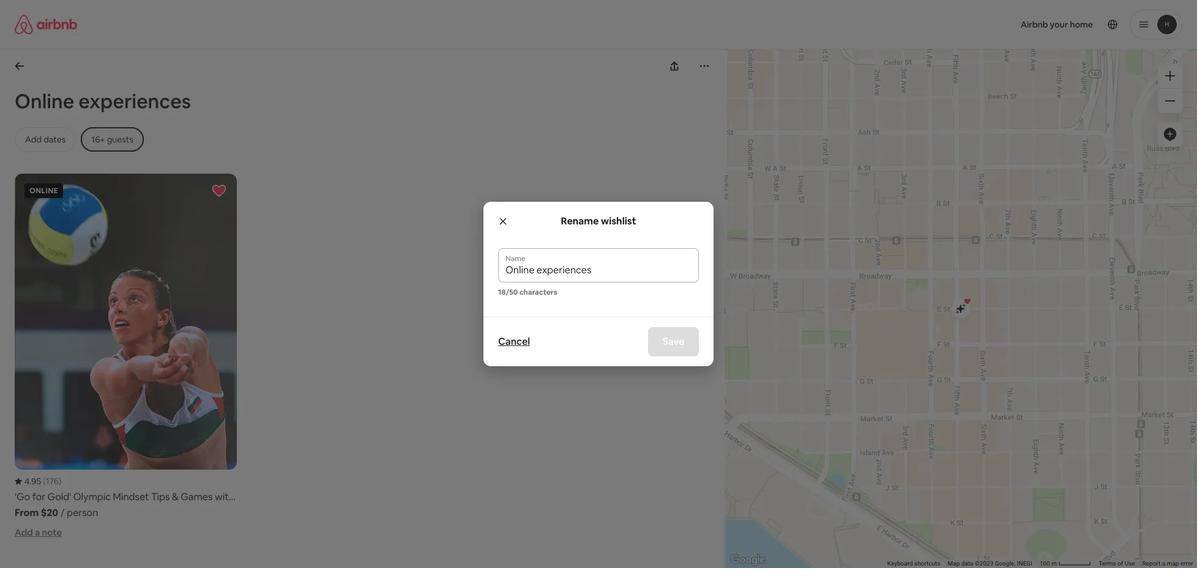 Task type: describe. For each thing, give the bounding box(es) containing it.
save button
[[648, 327, 699, 357]]

100 m button
[[1036, 560, 1095, 569]]

$20
[[41, 506, 58, 519]]

error
[[1181, 561, 1193, 567]]

report a map error link
[[1142, 561, 1193, 567]]

18/50
[[498, 288, 518, 297]]

profile element
[[613, 0, 1182, 49]]

from
[[15, 506, 39, 519]]

terms
[[1099, 561, 1116, 567]]

inegi
[[1017, 561, 1032, 567]]

terms of use
[[1099, 561, 1135, 567]]

keyboard shortcuts button
[[887, 560, 940, 569]]

©2023
[[975, 561, 993, 567]]

4.95 ( 176 )
[[24, 476, 62, 487]]

add
[[15, 527, 33, 538]]

map
[[1167, 561, 1179, 567]]

note
[[42, 527, 62, 538]]

)
[[59, 476, 62, 487]]

cancel button
[[492, 330, 536, 354]]

rename wishlist
[[561, 215, 636, 228]]

settings dialog
[[483, 202, 714, 367]]

add a note button
[[15, 527, 62, 538]]

characters
[[519, 288, 557, 297]]

keyboard shortcuts
[[887, 561, 940, 567]]

cancel
[[498, 335, 530, 348]]

person
[[67, 506, 98, 519]]



Task type: vqa. For each thing, say whether or not it's contained in the screenshot.
Keyboard Shortcuts button at the bottom right
yes



Task type: locate. For each thing, give the bounding box(es) containing it.
100
[[1040, 561, 1050, 567]]

terms of use link
[[1099, 561, 1135, 567]]

a left map
[[1162, 561, 1165, 567]]

data
[[961, 561, 973, 567]]

zoom in image
[[1165, 71, 1175, 81]]

a for add
[[35, 527, 40, 538]]

wishlist
[[601, 215, 636, 228]]

/
[[60, 506, 65, 519]]

'go for gold' olympic mindset tips & games with lina taylor group
[[15, 174, 237, 519]]

online
[[15, 89, 74, 114]]

map data ©2023 google, inegi
[[948, 561, 1032, 567]]

(
[[43, 476, 46, 487]]

google map
including 0 saved stays. region
[[700, 40, 1197, 569]]

a
[[35, 527, 40, 538], [1162, 561, 1165, 567]]

google image
[[728, 553, 768, 569]]

experiences
[[78, 89, 191, 114]]

shortcuts
[[914, 561, 940, 567]]

a right add at the bottom
[[35, 527, 40, 538]]

unsave this experience image
[[212, 184, 226, 198]]

0 horizontal spatial a
[[35, 527, 40, 538]]

save
[[663, 335, 684, 348]]

from $20 / person
[[15, 506, 98, 519]]

m
[[1052, 561, 1057, 567]]

add a note
[[15, 527, 62, 538]]

rename
[[561, 215, 599, 228]]

use
[[1125, 561, 1135, 567]]

report
[[1142, 561, 1161, 567]]

map
[[948, 561, 960, 567]]

4.95
[[24, 476, 41, 487]]

1 horizontal spatial a
[[1162, 561, 1165, 567]]

0 vertical spatial a
[[35, 527, 40, 538]]

176
[[46, 476, 59, 487]]

none text field inside settings dialog
[[506, 264, 692, 277]]

online experiences
[[15, 89, 191, 114]]

of
[[1118, 561, 1123, 567]]

1 vertical spatial a
[[1162, 561, 1165, 567]]

a for report
[[1162, 561, 1165, 567]]

report a map error
[[1142, 561, 1193, 567]]

rating 4.95 out of 5; 176 reviews image
[[15, 476, 62, 487]]

keyboard
[[887, 561, 913, 567]]

zoom out image
[[1165, 96, 1175, 106]]

add a place to the map image
[[1163, 127, 1178, 142]]

google,
[[995, 561, 1016, 567]]

100 m
[[1040, 561, 1058, 567]]

None text field
[[506, 264, 692, 277]]

18/50 characters
[[498, 288, 557, 297]]



